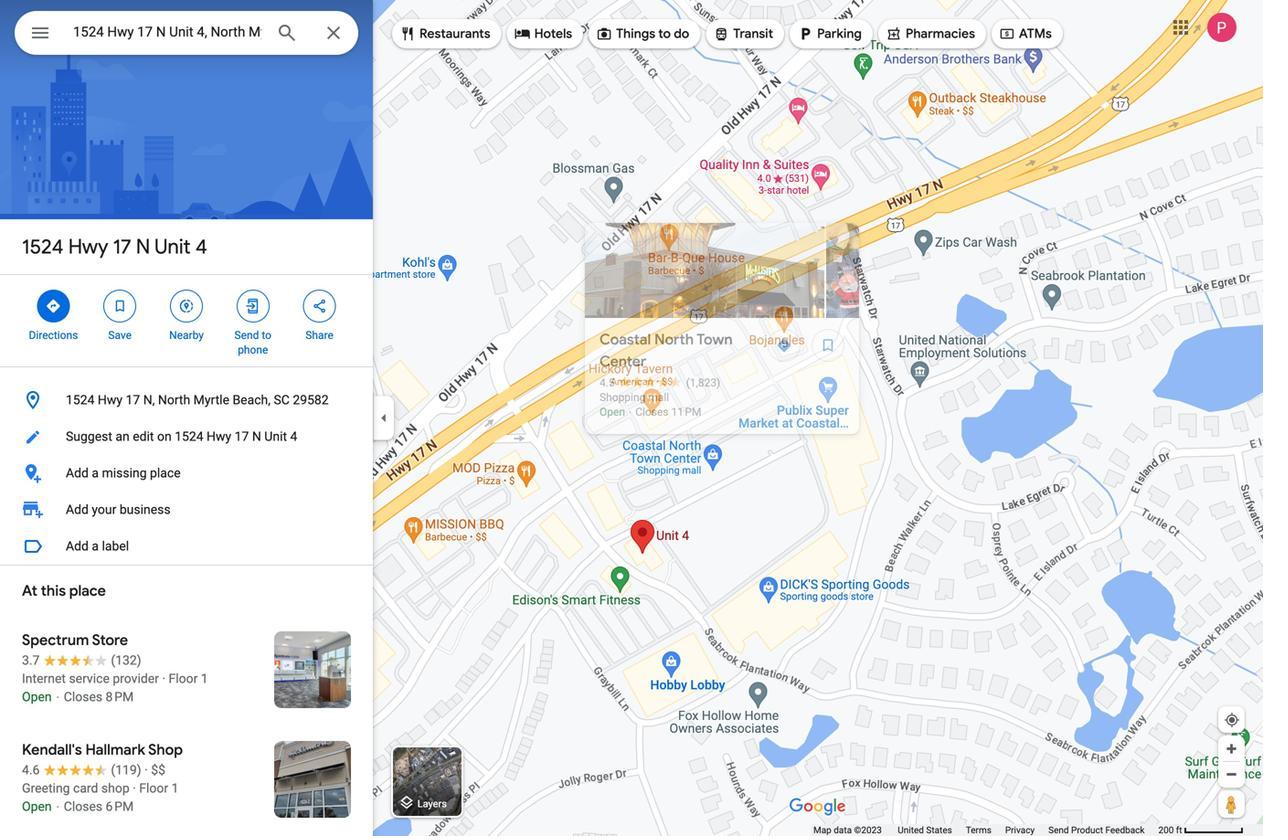Task type: describe. For each thing, give the bounding box(es) containing it.
add a missing place button
[[0, 455, 373, 492]]

save
[[108, 329, 132, 342]]


[[112, 296, 128, 316]]

things
[[616, 26, 655, 42]]

⋅ inside shopping mall open ⋅ closes 11 pm
[[628, 406, 633, 419]]

terms button
[[966, 825, 992, 836]]

200 ft
[[1159, 825, 1182, 836]]

card
[[73, 781, 98, 796]]

2 photo image from the left
[[826, 223, 1066, 318]]

4.5 stars 1,823 reviews image
[[600, 376, 721, 390]]

add for add a label
[[66, 539, 89, 554]]

1524 hwy 17 n, north myrtle beach, sc 29582 button
[[0, 382, 373, 419]]

 parking
[[797, 24, 862, 44]]

send for send to phone
[[235, 329, 259, 342]]

· $$
[[145, 763, 165, 778]]

open for spectrum store
[[22, 690, 52, 705]]

1524 hwy 17 n unit 4 main content
[[0, 0, 373, 836]]

directions image
[[776, 337, 793, 354]]

4.6
[[22, 763, 40, 778]]

4.5
[[600, 377, 615, 389]]

1 photo image from the left
[[585, 223, 825, 318]]

parking
[[817, 26, 862, 42]]

· for hallmark
[[133, 781, 136, 796]]

nearby
[[169, 329, 204, 342]]

to inside  things to do
[[658, 26, 671, 42]]

shop
[[148, 741, 183, 760]]

greeting card shop · floor 1 open ⋅ closes 6 pm
[[22, 781, 179, 815]]

add for add your business
[[66, 502, 89, 517]]

n inside button
[[252, 429, 261, 444]]

sc
[[274, 393, 290, 408]]

shopping mall element
[[600, 391, 669, 404]]

closes inside shopping mall open ⋅ closes 11 pm
[[636, 406, 669, 419]]

send for send product feedback
[[1049, 825, 1069, 836]]

directions
[[29, 329, 78, 342]]


[[178, 296, 195, 316]]

place inside button
[[150, 466, 181, 481]]

suggest an edit on 1524 hwy 17 n unit 4
[[66, 429, 297, 444]]

footer inside google maps element
[[814, 825, 1159, 836]]

1524 hwy 17 n unit 4
[[22, 234, 207, 260]]

0 vertical spatial unit
[[154, 234, 191, 260]]

at this place
[[22, 582, 106, 601]]

1524 hwy 17 n, north myrtle beach, sc 29582
[[66, 393, 329, 408]]

(132)
[[111, 653, 141, 668]]

states
[[926, 825, 952, 836]]

united states button
[[898, 825, 952, 836]]

coastal north town center element
[[600, 329, 762, 373]]

a for label
[[92, 539, 99, 554]]

1524 for 1524 hwy 17 n unit 4
[[22, 234, 64, 260]]

6 pm
[[106, 799, 134, 815]]

united states
[[898, 825, 952, 836]]

2 vertical spatial 1524
[[175, 429, 203, 444]]

do
[[674, 26, 690, 42]]

label
[[102, 539, 129, 554]]

map
[[814, 825, 832, 836]]

hotels
[[534, 26, 572, 42]]

google account: payton hansen  
(payton.hansen@adept.ai) image
[[1208, 13, 1237, 42]]

 transit
[[713, 24, 773, 44]]

service
[[69, 671, 110, 687]]

your
[[92, 502, 116, 517]]

 atms
[[999, 24, 1052, 44]]

 button
[[15, 11, 66, 59]]


[[311, 296, 328, 316]]

unit inside button
[[264, 429, 287, 444]]


[[514, 24, 531, 44]]

restaurants
[[420, 26, 491, 42]]

4.6 stars 119 reviews image
[[22, 761, 141, 780]]

1 horizontal spatial ·
[[145, 763, 148, 778]]

show your location image
[[1224, 712, 1240, 729]]

spectrum
[[22, 631, 89, 650]]

200
[[1159, 825, 1174, 836]]

send to phone
[[235, 329, 272, 357]]

business
[[120, 502, 171, 517]]

1524 Hwy 17 N Unit 4, North Myrtle Beach, SC 29582 field
[[15, 11, 358, 55]]

coastal
[[600, 330, 651, 349]]

1 for spectrum store
[[201, 671, 208, 687]]

town
[[697, 330, 733, 349]]

open for kendall's hallmark shop
[[22, 799, 52, 815]]

send product feedback
[[1049, 825, 1145, 836]]

price: moderate image
[[151, 763, 165, 778]]

closes for store
[[64, 690, 102, 705]]

this
[[41, 582, 66, 601]]

provider
[[113, 671, 159, 687]]

greeting
[[22, 781, 70, 796]]


[[399, 24, 416, 44]]

2 vertical spatial 17
[[235, 429, 249, 444]]

to inside send to phone
[[262, 329, 272, 342]]

©2023
[[854, 825, 882, 836]]

hallmark
[[85, 741, 145, 760]]

zoom in image
[[1225, 742, 1239, 756]]

zoom out image
[[1225, 768, 1239, 782]]

29582
[[293, 393, 329, 408]]

 hotels
[[514, 24, 572, 44]]

send product feedback button
[[1049, 825, 1145, 836]]

hwy for n
[[68, 234, 108, 260]]


[[245, 296, 261, 316]]


[[45, 296, 62, 316]]

17 for n,
[[126, 393, 140, 408]]



Task type: vqa. For each thing, say whether or not it's contained in the screenshot.
Suggest an edit on 1116 N 5th St
no



Task type: locate. For each thing, give the bounding box(es) containing it.
closes down card
[[64, 799, 102, 815]]

1524 right the on
[[175, 429, 203, 444]]

open down greeting
[[22, 799, 52, 815]]


[[29, 20, 51, 46]]

add for add a missing place
[[66, 466, 89, 481]]

floor inside internet service provider · floor 1 open ⋅ closes 8 pm
[[169, 671, 198, 687]]

2 vertical spatial hwy
[[207, 429, 231, 444]]

a left label
[[92, 539, 99, 554]]

0 horizontal spatial to
[[262, 329, 272, 342]]

1 vertical spatial north
[[158, 393, 190, 408]]

0 vertical spatial hwy
[[68, 234, 108, 260]]

0 vertical spatial 4
[[195, 234, 207, 260]]

1 down shop at the bottom left of page
[[171, 781, 179, 796]]

privacy button
[[1005, 825, 1035, 836]]

1 add from the top
[[66, 466, 89, 481]]

⋅ for hallmark
[[55, 799, 61, 815]]

3 add from the top
[[66, 539, 89, 554]]

pharmacies
[[906, 26, 975, 42]]

1 inside greeting card shop · floor 1 open ⋅ closes 6 pm
[[171, 781, 179, 796]]

1 inside internet service provider · floor 1 open ⋅ closes 8 pm
[[201, 671, 208, 687]]

 pharmacies
[[886, 24, 975, 44]]

⋅ inside greeting card shop · floor 1 open ⋅ closes 6 pm
[[55, 799, 61, 815]]

⋅ for store
[[55, 690, 61, 705]]

 search field
[[15, 11, 358, 59]]

17 up 
[[113, 234, 131, 260]]

add
[[66, 466, 89, 481], [66, 502, 89, 517], [66, 539, 89, 554]]

1 horizontal spatial 4
[[290, 429, 297, 444]]

$$
[[151, 763, 165, 778]]

north inside coastal north town center
[[655, 330, 694, 349]]

n
[[136, 234, 150, 260], [252, 429, 261, 444]]

open down internet
[[22, 690, 52, 705]]

0 vertical spatial add
[[66, 466, 89, 481]]

closes down mall
[[636, 406, 669, 419]]

n,
[[143, 393, 155, 408]]

3.7
[[22, 653, 40, 668]]

send up "phone"
[[235, 329, 259, 342]]

floor
[[169, 671, 198, 687], [139, 781, 168, 796]]

0 vertical spatial ⋅
[[628, 406, 633, 419]]

17 for n
[[113, 234, 131, 260]]

hwy
[[68, 234, 108, 260], [98, 393, 123, 408], [207, 429, 231, 444]]

⋅ down internet
[[55, 690, 61, 705]]

open inside greeting card shop · floor 1 open ⋅ closes 6 pm
[[22, 799, 52, 815]]

0 vertical spatial place
[[150, 466, 181, 481]]

shopping mall open ⋅ closes 11 pm
[[600, 391, 702, 419]]


[[797, 24, 814, 44]]

0 vertical spatial to
[[658, 26, 671, 42]]

shopping
[[600, 391, 646, 404]]

mall
[[648, 391, 669, 404]]

⋅
[[628, 406, 633, 419], [55, 690, 61, 705], [55, 799, 61, 815]]

 restaurants
[[399, 24, 491, 44]]

floor right provider
[[169, 671, 198, 687]]

privacy
[[1005, 825, 1035, 836]]

1 horizontal spatial photo image
[[826, 223, 1066, 318]]

1 vertical spatial 1
[[171, 781, 179, 796]]

layers
[[418, 798, 447, 810]]

· right shop
[[133, 781, 136, 796]]

add your business
[[66, 502, 171, 517]]

suggest an edit on 1524 hwy 17 n unit 4 button
[[0, 419, 373, 455]]

place right this
[[69, 582, 106, 601]]

floor for store
[[169, 671, 198, 687]]

17
[[113, 234, 131, 260], [126, 393, 140, 408], [235, 429, 249, 444]]

2 horizontal spatial 1524
[[175, 429, 203, 444]]

0 horizontal spatial n
[[136, 234, 150, 260]]

1 vertical spatial unit
[[264, 429, 287, 444]]

1 horizontal spatial place
[[150, 466, 181, 481]]

add left label
[[66, 539, 89, 554]]

footer containing map data ©2023
[[814, 825, 1159, 836]]

data
[[834, 825, 852, 836]]

1 right provider
[[201, 671, 208, 687]]

1 horizontal spatial send
[[1049, 825, 1069, 836]]

11 pm
[[671, 406, 702, 419]]

north left town
[[655, 330, 694, 349]]

collapse side panel image
[[374, 408, 394, 428]]

1 horizontal spatial unit
[[264, 429, 287, 444]]

show street view coverage image
[[1219, 791, 1245, 818]]

send left product
[[1049, 825, 1069, 836]]

1 vertical spatial n
[[252, 429, 261, 444]]

0 horizontal spatial 1
[[171, 781, 179, 796]]

add down the suggest
[[66, 466, 89, 481]]

· left price: moderate icon
[[145, 763, 148, 778]]

0 horizontal spatial place
[[69, 582, 106, 601]]

beach,
[[233, 393, 271, 408]]

n up actions for 1524 hwy 17 n unit 4 'region'
[[136, 234, 150, 260]]

product
[[1071, 825, 1103, 836]]

hwy for n,
[[98, 393, 123, 408]]

share
[[306, 329, 334, 342]]

1524 up the suggest
[[66, 393, 95, 408]]

2 vertical spatial ⋅
[[55, 799, 61, 815]]

terms
[[966, 825, 992, 836]]

to
[[658, 26, 671, 42], [262, 329, 272, 342]]

feedback
[[1106, 825, 1145, 836]]

transit
[[733, 26, 773, 42]]

1 vertical spatial open
[[22, 690, 52, 705]]

1 vertical spatial a
[[92, 539, 99, 554]]

4 down "29582"
[[290, 429, 297, 444]]

0 horizontal spatial ·
[[133, 781, 136, 796]]

unit up 
[[154, 234, 191, 260]]

0 vertical spatial floor
[[169, 671, 198, 687]]

1 vertical spatial ·
[[145, 763, 148, 778]]

1 vertical spatial to
[[262, 329, 272, 342]]

1 horizontal spatial 1
[[201, 671, 208, 687]]

internet
[[22, 671, 66, 687]]

1 horizontal spatial 1524
[[66, 393, 95, 408]]

kendall's hallmark shop
[[22, 741, 183, 760]]

open down shopping at the top of the page
[[600, 406, 625, 419]]

united
[[898, 825, 924, 836]]

floor for hallmark
[[139, 781, 168, 796]]

north
[[655, 330, 694, 349], [158, 393, 190, 408]]

open inside shopping mall open ⋅ closes 11 pm
[[600, 406, 625, 419]]

1524 up 
[[22, 234, 64, 260]]

north right n,
[[158, 393, 190, 408]]

1 vertical spatial 17
[[126, 393, 140, 408]]

atms
[[1019, 26, 1052, 42]]

0 horizontal spatial 1524
[[22, 234, 64, 260]]

0 vertical spatial 1524
[[22, 234, 64, 260]]

2 vertical spatial add
[[66, 539, 89, 554]]

closes down 'service'
[[64, 690, 102, 705]]


[[886, 24, 902, 44]]

0 vertical spatial open
[[600, 406, 625, 419]]

2 add from the top
[[66, 502, 89, 517]]

0 horizontal spatial send
[[235, 329, 259, 342]]

1 vertical spatial hwy
[[98, 393, 123, 408]]

0 vertical spatial send
[[235, 329, 259, 342]]

0 vertical spatial a
[[92, 466, 99, 481]]

None field
[[73, 21, 261, 43]]

(1,823)
[[686, 377, 721, 389]]

0 vertical spatial n
[[136, 234, 150, 260]]

add left your
[[66, 502, 89, 517]]

closes inside internet service provider · floor 1 open ⋅ closes 8 pm
[[64, 690, 102, 705]]

1524 for 1524 hwy 17 n, north myrtle beach, sc 29582
[[66, 393, 95, 408]]

send inside send to phone
[[235, 329, 259, 342]]

1 vertical spatial add
[[66, 502, 89, 517]]

missing
[[102, 466, 147, 481]]

⋅ down greeting
[[55, 799, 61, 815]]

shop
[[101, 781, 130, 796]]

unit down sc
[[264, 429, 287, 444]]

store
[[92, 631, 128, 650]]

4
[[195, 234, 207, 260], [290, 429, 297, 444]]


[[713, 24, 730, 44]]

coastal north town center
[[600, 330, 733, 371]]

north inside button
[[158, 393, 190, 408]]

2 vertical spatial ·
[[133, 781, 136, 796]]

1 vertical spatial place
[[69, 582, 106, 601]]

place
[[150, 466, 181, 481], [69, 582, 106, 601]]

on
[[157, 429, 172, 444]]

1 vertical spatial floor
[[139, 781, 168, 796]]

· inside internet service provider · floor 1 open ⋅ closes 8 pm
[[162, 671, 165, 687]]

suggest
[[66, 429, 112, 444]]

a left missing
[[92, 466, 99, 481]]

none field inside 1524 hwy 17 n unit 4, north myrtle beach, sc 29582 field
[[73, 21, 261, 43]]

3.7 stars 132 reviews image
[[22, 652, 141, 670]]

1 horizontal spatial n
[[252, 429, 261, 444]]

17 down beach,
[[235, 429, 249, 444]]

to up "phone"
[[262, 329, 272, 342]]

0 vertical spatial 17
[[113, 234, 131, 260]]

footer
[[814, 825, 1159, 836]]

closes inside greeting card shop · floor 1 open ⋅ closes 6 pm
[[64, 799, 102, 815]]

· inside greeting card shop · floor 1 open ⋅ closes 6 pm
[[133, 781, 136, 796]]

to left 'do'
[[658, 26, 671, 42]]

a for missing
[[92, 466, 99, 481]]

send inside button
[[1049, 825, 1069, 836]]

spectrum store
[[22, 631, 128, 650]]

0 vertical spatial 1
[[201, 671, 208, 687]]

·
[[162, 671, 165, 687], [145, 763, 148, 778], [133, 781, 136, 796]]

(119)
[[111, 763, 141, 778]]

phone
[[238, 344, 268, 357]]

1 vertical spatial ⋅
[[55, 690, 61, 705]]

center
[[600, 352, 647, 371]]

actions for 1524 hwy 17 n unit 4 region
[[0, 275, 373, 367]]

add a missing place
[[66, 466, 181, 481]]

at
[[22, 582, 37, 601]]

0 horizontal spatial 4
[[195, 234, 207, 260]]

2 vertical spatial open
[[22, 799, 52, 815]]

4 inside button
[[290, 429, 297, 444]]

n down beach,
[[252, 429, 261, 444]]

1 a from the top
[[92, 466, 99, 481]]

17 left n,
[[126, 393, 140, 408]]

0 vertical spatial closes
[[636, 406, 669, 419]]

1 vertical spatial 1524
[[66, 393, 95, 408]]


[[999, 24, 1016, 44]]

4 up actions for 1524 hwy 17 n unit 4 'region'
[[195, 234, 207, 260]]

open inside internet service provider · floor 1 open ⋅ closes 8 pm
[[22, 690, 52, 705]]

coastal north town center tooltip
[[585, 223, 1263, 434]]

8 pm
[[106, 690, 134, 705]]

· for store
[[162, 671, 165, 687]]

0 horizontal spatial unit
[[154, 234, 191, 260]]

0 vertical spatial ·
[[162, 671, 165, 687]]

· right provider
[[162, 671, 165, 687]]

closes for hallmark
[[64, 799, 102, 815]]

⋅ inside internet service provider · floor 1 open ⋅ closes 8 pm
[[55, 690, 61, 705]]

1 vertical spatial send
[[1049, 825, 1069, 836]]

place down the on
[[150, 466, 181, 481]]

map data ©2023
[[814, 825, 884, 836]]

save image
[[820, 337, 836, 354]]

2 vertical spatial closes
[[64, 799, 102, 815]]

add your business link
[[0, 492, 373, 528]]

2 horizontal spatial ·
[[162, 671, 165, 687]]

0 vertical spatial north
[[655, 330, 694, 349]]

1524
[[22, 234, 64, 260], [66, 393, 95, 408], [175, 429, 203, 444]]

⋅ down shopping mall element
[[628, 406, 633, 419]]

 things to do
[[596, 24, 690, 44]]

google maps element
[[0, 0, 1263, 836]]

0 horizontal spatial photo image
[[585, 223, 825, 318]]

1 horizontal spatial north
[[655, 330, 694, 349]]

closes
[[636, 406, 669, 419], [64, 690, 102, 705], [64, 799, 102, 815]]

1 vertical spatial closes
[[64, 690, 102, 705]]

1 vertical spatial 4
[[290, 429, 297, 444]]

0 horizontal spatial north
[[158, 393, 190, 408]]

myrtle
[[193, 393, 229, 408]]

floor inside greeting card shop · floor 1 open ⋅ closes 6 pm
[[139, 781, 168, 796]]

1 horizontal spatial to
[[658, 26, 671, 42]]

photo image
[[585, 223, 825, 318], [826, 223, 1066, 318]]

kendall's
[[22, 741, 82, 760]]

floor down · $$
[[139, 781, 168, 796]]

1 for kendall's hallmark shop
[[171, 781, 179, 796]]

edit
[[133, 429, 154, 444]]

2 a from the top
[[92, 539, 99, 554]]



